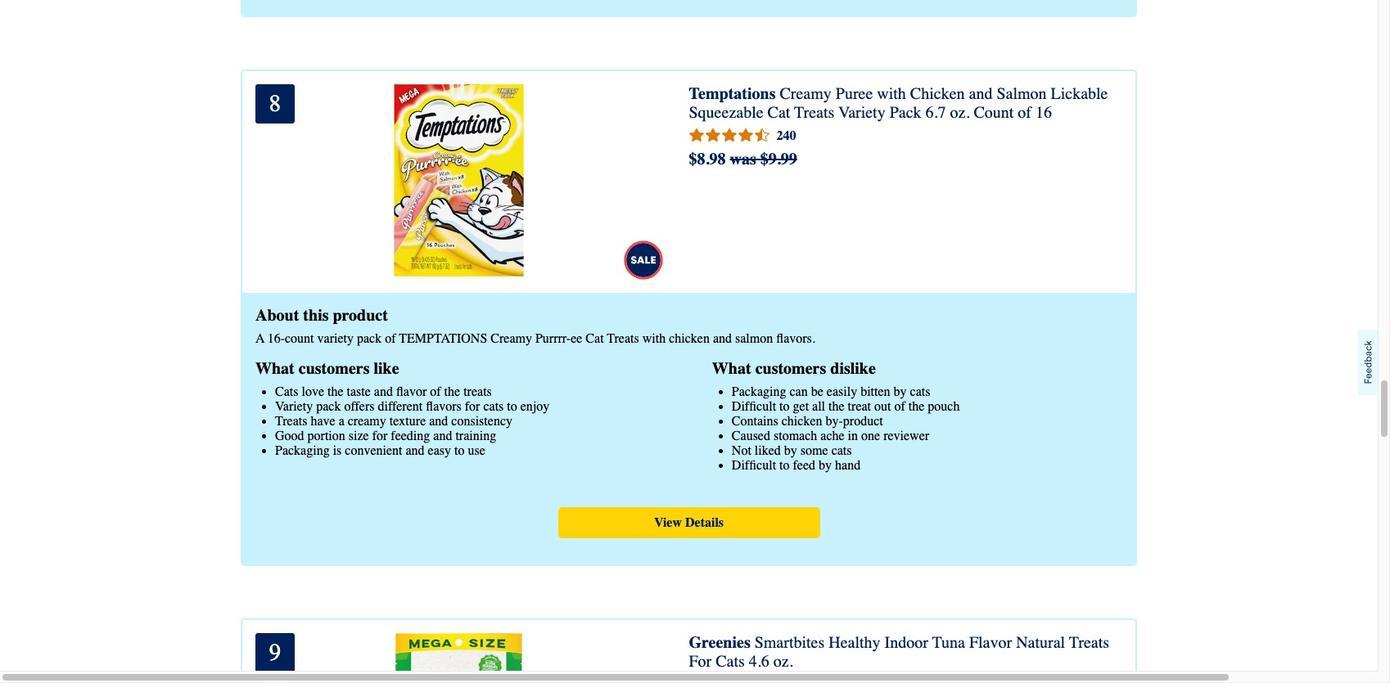 Task type: describe. For each thing, give the bounding box(es) containing it.
of inside the what customers like cats love the taste and flavor of the treats variety pack offers different flavors for cats to enjoy treats have a creamy texture and consistency good portion size for feeding and training packaging is convenient and easy to use
[[430, 385, 441, 399]]

out
[[875, 399, 892, 414]]

0 horizontal spatial for
[[372, 429, 388, 444]]

about this product a 16-count variety pack of temptations creamy purrrr-ee cat treats with chicken and salmon flavors.
[[256, 306, 816, 346]]

chicken inside about this product a 16-count variety pack of temptations creamy purrrr-ee cat treats with chicken and salmon flavors.
[[669, 331, 710, 346]]

smartbites
[[755, 634, 825, 653]]

a
[[256, 331, 265, 346]]

and inside creamy puree with chicken and salmon lickable squeezable cat treats variety pack 6.7 oz. count of 16
[[969, 84, 993, 103]]

flavor
[[396, 385, 427, 399]]

offers
[[344, 399, 375, 414]]

variety
[[317, 331, 354, 346]]

treat
[[848, 399, 872, 414]]

love
[[302, 385, 324, 399]]

creamy inside about this product a 16-count variety pack of temptations creamy purrrr-ee cat treats with chicken and salmon flavors.
[[491, 331, 532, 346]]

product inside the what customers dislike packaging can be easily bitten by cats difficult to get all the treat out of the pouch contains chicken by-product caused stomach ache in one reviewer not liked by some cats difficult to feed by hand
[[844, 414, 884, 429]]

$8.98
[[689, 150, 726, 168]]

enjoy
[[521, 399, 550, 414]]

was
[[730, 150, 757, 168]]

greenies smartbites healthy indoor tuna flavor natural treats for cats  4.6 oz. the best cat treats image
[[363, 634, 556, 684]]

natural
[[1017, 634, 1066, 653]]

training
[[456, 429, 496, 444]]

stomach
[[774, 429, 818, 444]]

ache
[[821, 429, 845, 444]]

like
[[374, 359, 399, 378]]

treats inside creamy puree with chicken and salmon lickable squeezable cat treats variety pack 6.7 oz. count of 16
[[795, 103, 835, 122]]

easy
[[428, 444, 451, 458]]

purrrr-
[[536, 331, 571, 346]]

have
[[311, 414, 336, 429]]

the left pouch
[[909, 399, 925, 414]]

for
[[689, 653, 712, 671]]

pack inside the what customers like cats love the taste and flavor of the treats variety pack offers different flavors for cats to enjoy treats have a creamy texture and consistency good portion size for feeding and training packaging is convenient and easy to use
[[316, 399, 341, 414]]

size
[[349, 429, 369, 444]]

feedback image
[[1359, 330, 1379, 395]]

treats inside about this product a 16-count variety pack of temptations creamy purrrr-ee cat treats with chicken and salmon flavors.
[[607, 331, 639, 346]]

chicken
[[911, 84, 965, 103]]

consistency
[[452, 414, 513, 429]]

texture
[[390, 414, 426, 429]]

variety inside the what customers like cats love the taste and flavor of the treats variety pack offers different flavors for cats to enjoy treats have a creamy texture and consistency good portion size for feeding and training packaging is convenient and easy to use
[[275, 399, 313, 414]]

view details link
[[558, 508, 820, 539]]

ee
[[571, 331, 583, 346]]

what for what customers like
[[256, 359, 295, 378]]

feed
[[793, 458, 816, 473]]

liked
[[755, 444, 781, 458]]

feeding
[[391, 429, 430, 444]]

to left "enjoy"
[[507, 399, 517, 414]]

hand
[[836, 458, 861, 473]]

to left use
[[455, 444, 465, 458]]

temptations creamy puree with chicken and salmon lickable  squeezable cat treats variety pack  6.7 oz.  count of 16 good treat image
[[363, 84, 556, 277]]

cats inside the what customers like cats love the taste and flavor of the treats variety pack offers different flavors for cats to enjoy treats have a creamy texture and consistency good portion size for feeding and training packaging is convenient and easy to use
[[275, 385, 299, 399]]

salmon
[[997, 84, 1047, 103]]

cat inside creamy puree with chicken and salmon lickable squeezable cat treats variety pack 6.7 oz. count of 16
[[768, 103, 791, 122]]

oz. inside creamy puree with chicken and salmon lickable squeezable cat treats variety pack 6.7 oz. count of 16
[[951, 103, 970, 122]]

a
[[339, 414, 345, 429]]

creamy
[[348, 414, 386, 429]]

treats inside smartbites healthy indoor tuna flavor natural treats for cats 4.6 oz.
[[1070, 634, 1110, 653]]

treats inside the what customers like cats love the taste and flavor of the treats variety pack offers different flavors for cats to enjoy treats have a creamy texture and consistency good portion size for feeding and training packaging is convenient and easy to use
[[275, 414, 308, 429]]

flavors
[[426, 399, 462, 414]]

of inside creamy puree with chicken and salmon lickable squeezable cat treats variety pack 6.7 oz. count of 16
[[1018, 103, 1032, 122]]

can
[[790, 385, 808, 399]]

tuna
[[933, 634, 966, 653]]

customers for like
[[299, 359, 370, 378]]

6.7
[[926, 103, 946, 122]]

easily
[[827, 385, 858, 399]]

use
[[468, 444, 486, 458]]

by-
[[826, 414, 844, 429]]

count
[[285, 331, 314, 346]]

different
[[378, 399, 423, 414]]

one
[[862, 429, 881, 444]]

dislike
[[831, 359, 876, 378]]

and inside about this product a 16-count variety pack of temptations creamy purrrr-ee cat treats with chicken and salmon flavors.
[[713, 331, 732, 346]]

$8.98 was $9.99
[[689, 150, 798, 168]]

the right all
[[829, 399, 845, 414]]

1 horizontal spatial by
[[819, 458, 832, 473]]

cats inside the what customers like cats love the taste and flavor of the treats variety pack offers different flavors for cats to enjoy treats have a creamy texture and consistency good portion size for feeding and training packaging is convenient and easy to use
[[484, 399, 504, 414]]

indoor
[[885, 634, 929, 653]]

pack inside about this product a 16-count variety pack of temptations creamy purrrr-ee cat treats with chicken and salmon flavors.
[[357, 331, 382, 346]]

greenies
[[689, 634, 751, 653]]

taste
[[347, 385, 371, 399]]

good
[[275, 429, 304, 444]]

of inside the what customers dislike packaging can be easily bitten by cats difficult to get all the treat out of the pouch contains chicken by-product caused stomach ache in one reviewer not liked by some cats difficult to feed by hand
[[895, 399, 906, 414]]

temptations
[[399, 331, 488, 346]]

customers for dislike
[[756, 359, 827, 378]]

to left get
[[780, 399, 790, 414]]

with inside about this product a 16-count variety pack of temptations creamy purrrr-ee cat treats with chicken and salmon flavors.
[[643, 331, 666, 346]]



Task type: locate. For each thing, give the bounding box(es) containing it.
cat inside about this product a 16-count variety pack of temptations creamy purrrr-ee cat treats with chicken and salmon flavors.
[[586, 331, 604, 346]]

customers inside the what customers like cats love the taste and flavor of the treats variety pack offers different flavors for cats to enjoy treats have a creamy texture and consistency good portion size for feeding and training packaging is convenient and easy to use
[[299, 359, 370, 378]]

temptations
[[689, 84, 776, 103]]

treats left have
[[275, 414, 308, 429]]

some
[[801, 444, 829, 458]]

by right out at the right of the page
[[894, 385, 907, 399]]

of left 16
[[1018, 103, 1032, 122]]

what down salmon
[[712, 359, 752, 378]]

bitten
[[861, 385, 891, 399]]

creamy up 240
[[780, 84, 832, 103]]

oz. right the 6.7
[[951, 103, 970, 122]]

1 horizontal spatial cats
[[716, 653, 745, 671]]

healthy
[[829, 634, 881, 653]]

1 vertical spatial for
[[372, 429, 388, 444]]

of right out at the right of the page
[[895, 399, 906, 414]]

0 horizontal spatial by
[[785, 444, 798, 458]]

1 horizontal spatial with
[[877, 84, 907, 103]]

0 horizontal spatial customers
[[299, 359, 370, 378]]

treats right ee
[[607, 331, 639, 346]]

cats up training
[[484, 399, 504, 414]]

smartbites healthy indoor tuna flavor natural treats for cats 4.6 oz.
[[689, 634, 1110, 671]]

of up the like
[[385, 331, 396, 346]]

portion
[[308, 429, 345, 444]]

chicken
[[669, 331, 710, 346], [782, 414, 823, 429]]

16-
[[268, 331, 285, 346]]

salmon
[[736, 331, 773, 346]]

1 vertical spatial cat
[[586, 331, 604, 346]]

0 horizontal spatial cats
[[275, 385, 299, 399]]

16
[[1036, 103, 1053, 122]]

view details
[[654, 516, 724, 530]]

the left treats on the bottom
[[444, 385, 460, 399]]

count
[[974, 103, 1014, 122]]

cat right ee
[[586, 331, 604, 346]]

what customers like cats love the taste and flavor of the treats variety pack offers different flavors for cats to enjoy treats have a creamy texture and consistency good portion size for feeding and training packaging is convenient and easy to use
[[256, 359, 550, 458]]

flavors.
[[777, 331, 816, 346]]

packaging inside the what customers dislike packaging can be easily bitten by cats difficult to get all the treat out of the pouch contains chicken by-product caused stomach ache in one reviewer not liked by some cats difficult to feed by hand
[[732, 385, 787, 399]]

cats right out at the right of the page
[[910, 385, 931, 399]]

of right flavor
[[430, 385, 441, 399]]

1 vertical spatial packaging
[[275, 444, 330, 458]]

0 horizontal spatial with
[[643, 331, 666, 346]]

creamy
[[780, 84, 832, 103], [491, 331, 532, 346]]

difficult
[[732, 399, 777, 414], [732, 458, 777, 473]]

variety left pack
[[839, 103, 886, 122]]

1 horizontal spatial customers
[[756, 359, 827, 378]]

in
[[848, 429, 858, 444]]

240
[[777, 128, 797, 143]]

customers up can
[[756, 359, 827, 378]]

0 vertical spatial chicken
[[669, 331, 710, 346]]

cats
[[275, 385, 299, 399], [716, 653, 745, 671]]

and
[[969, 84, 993, 103], [713, 331, 732, 346], [374, 385, 393, 399], [429, 414, 448, 429], [434, 429, 452, 444], [406, 444, 425, 458]]

all
[[813, 399, 826, 414]]

of
[[1018, 103, 1032, 122], [385, 331, 396, 346], [430, 385, 441, 399], [895, 399, 906, 414]]

what inside the what customers dislike packaging can be easily bitten by cats difficult to get all the treat out of the pouch contains chicken by-product caused stomach ache in one reviewer not liked by some cats difficult to feed by hand
[[712, 359, 752, 378]]

squeezable
[[689, 103, 764, 122]]

1 customers from the left
[[299, 359, 370, 378]]

1 horizontal spatial variety
[[839, 103, 886, 122]]

reviewer
[[884, 429, 930, 444]]

$9.99
[[761, 150, 798, 168]]

1 horizontal spatial packaging
[[732, 385, 787, 399]]

by right the liked
[[785, 444, 798, 458]]

cats left love at the bottom of the page
[[275, 385, 299, 399]]

cat
[[768, 103, 791, 122], [586, 331, 604, 346]]

0 vertical spatial pack
[[357, 331, 382, 346]]

cats
[[910, 385, 931, 399], [484, 399, 504, 414], [832, 444, 852, 458]]

get
[[793, 399, 809, 414]]

pack
[[890, 103, 922, 122]]

cat up 240
[[768, 103, 791, 122]]

with inside creamy puree with chicken and salmon lickable squeezable cat treats variety pack 6.7 oz. count of 16
[[877, 84, 907, 103]]

4.6
[[749, 653, 770, 671]]

0 horizontal spatial pack
[[316, 399, 341, 414]]

treats
[[795, 103, 835, 122], [607, 331, 639, 346], [275, 414, 308, 429], [1070, 634, 1110, 653]]

pack right variety in the left of the page
[[357, 331, 382, 346]]

0 vertical spatial cat
[[768, 103, 791, 122]]

0 horizontal spatial cats
[[484, 399, 504, 414]]

0 horizontal spatial what
[[256, 359, 295, 378]]

1 horizontal spatial for
[[465, 399, 480, 414]]

variety
[[839, 103, 886, 122], [275, 399, 313, 414]]

what customers dislike packaging can be easily bitten by cats difficult to get all the treat out of the pouch contains chicken by-product caused stomach ache in one reviewer not liked by some cats difficult to feed by hand
[[712, 359, 960, 473]]

1 vertical spatial difficult
[[732, 458, 777, 473]]

1 horizontal spatial cat
[[768, 103, 791, 122]]

packaging left is
[[275, 444, 330, 458]]

by right feed
[[819, 458, 832, 473]]

1 vertical spatial with
[[643, 331, 666, 346]]

oz.
[[951, 103, 970, 122], [774, 653, 793, 671]]

0 horizontal spatial creamy
[[491, 331, 532, 346]]

customers down variety in the left of the page
[[299, 359, 370, 378]]

the right love at the bottom of the page
[[328, 385, 344, 399]]

packaging inside the what customers like cats love the taste and flavor of the treats variety pack offers different flavors for cats to enjoy treats have a creamy texture and consistency good portion size for feeding and training packaging is convenient and easy to use
[[275, 444, 330, 458]]

1 vertical spatial product
[[844, 414, 884, 429]]

pouch
[[928, 399, 960, 414]]

2 horizontal spatial cats
[[910, 385, 931, 399]]

1 horizontal spatial creamy
[[780, 84, 832, 103]]

1 horizontal spatial cats
[[832, 444, 852, 458]]

0 horizontal spatial cat
[[586, 331, 604, 346]]

0 vertical spatial cats
[[275, 385, 299, 399]]

2 what from the left
[[712, 359, 752, 378]]

customers
[[299, 359, 370, 378], [756, 359, 827, 378]]

0 vertical spatial with
[[877, 84, 907, 103]]

8
[[269, 90, 281, 117]]

9
[[269, 639, 281, 666]]

this
[[303, 306, 329, 325]]

what down 16-
[[256, 359, 295, 378]]

what for what customers dislike
[[712, 359, 752, 378]]

0 vertical spatial for
[[465, 399, 480, 414]]

1 horizontal spatial what
[[712, 359, 752, 378]]

0 vertical spatial packaging
[[732, 385, 787, 399]]

chicken inside the what customers dislike packaging can be easily bitten by cats difficult to get all the treat out of the pouch contains chicken by-product caused stomach ache in one reviewer not liked by some cats difficult to feed by hand
[[782, 414, 823, 429]]

for right size
[[372, 429, 388, 444]]

1 difficult from the top
[[732, 399, 777, 414]]

of inside about this product a 16-count variety pack of temptations creamy purrrr-ee cat treats with chicken and salmon flavors.
[[385, 331, 396, 346]]

to left feed
[[780, 458, 790, 473]]

about
[[256, 306, 299, 325]]

0 horizontal spatial variety
[[275, 399, 313, 414]]

contains
[[732, 414, 779, 429]]

cats inside smartbites healthy indoor tuna flavor natural treats for cats 4.6 oz.
[[716, 653, 745, 671]]

with right puree
[[877, 84, 907, 103]]

pack
[[357, 331, 382, 346], [316, 399, 341, 414]]

caused
[[732, 429, 771, 444]]

is
[[333, 444, 342, 458]]

0 horizontal spatial packaging
[[275, 444, 330, 458]]

2 difficult from the top
[[732, 458, 777, 473]]

1 vertical spatial oz.
[[774, 653, 793, 671]]

0 vertical spatial oz.
[[951, 103, 970, 122]]

treats right natural
[[1070, 634, 1110, 653]]

0 vertical spatial difficult
[[732, 399, 777, 414]]

view
[[654, 516, 682, 530]]

1 horizontal spatial chicken
[[782, 414, 823, 429]]

not
[[732, 444, 752, 458]]

what
[[256, 359, 295, 378], [712, 359, 752, 378]]

packaging
[[732, 385, 787, 399], [275, 444, 330, 458]]

puree
[[836, 84, 873, 103]]

2 horizontal spatial by
[[894, 385, 907, 399]]

variety inside creamy puree with chicken and salmon lickable squeezable cat treats variety pack 6.7 oz. count of 16
[[839, 103, 886, 122]]

flavor
[[970, 634, 1013, 653]]

creamy puree with chicken and salmon lickable squeezable cat treats variety pack 6.7 oz. count of 16
[[689, 84, 1109, 122]]

with right ee
[[643, 331, 666, 346]]

1 horizontal spatial product
[[844, 414, 884, 429]]

packaging up contains
[[732, 385, 787, 399]]

by
[[894, 385, 907, 399], [785, 444, 798, 458], [819, 458, 832, 473]]

customers inside the what customers dislike packaging can be easily bitten by cats difficult to get all the treat out of the pouch contains chicken by-product caused stomach ache in one reviewer not liked by some cats difficult to feed by hand
[[756, 359, 827, 378]]

be
[[811, 385, 824, 399]]

chicken down can
[[782, 414, 823, 429]]

difficult up caused
[[732, 399, 777, 414]]

0 horizontal spatial oz.
[[774, 653, 793, 671]]

for right 'flavors'
[[465, 399, 480, 414]]

oz. inside smartbites healthy indoor tuna flavor natural treats for cats 4.6 oz.
[[774, 653, 793, 671]]

1 vertical spatial chicken
[[782, 414, 823, 429]]

1 what from the left
[[256, 359, 295, 378]]

cats left 4.6
[[716, 653, 745, 671]]

details
[[686, 516, 724, 530]]

difficult down caused
[[732, 458, 777, 473]]

0 vertical spatial product
[[333, 306, 388, 325]]

the
[[328, 385, 344, 399], [444, 385, 460, 399], [829, 399, 845, 414], [909, 399, 925, 414]]

1 vertical spatial pack
[[316, 399, 341, 414]]

creamy left purrrr-
[[491, 331, 532, 346]]

creamy inside creamy puree with chicken and salmon lickable squeezable cat treats variety pack 6.7 oz. count of 16
[[780, 84, 832, 103]]

product inside about this product a 16-count variety pack of temptations creamy purrrr-ee cat treats with chicken and salmon flavors.
[[333, 306, 388, 325]]

1 horizontal spatial pack
[[357, 331, 382, 346]]

1 vertical spatial variety
[[275, 399, 313, 414]]

treats
[[464, 385, 492, 399]]

oz. right 4.6
[[774, 653, 793, 671]]

what inside the what customers like cats love the taste and flavor of the treats variety pack offers different flavors for cats to enjoy treats have a creamy texture and consistency good portion size for feeding and training packaging is convenient and easy to use
[[256, 359, 295, 378]]

1 horizontal spatial oz.
[[951, 103, 970, 122]]

treats up 240
[[795, 103, 835, 122]]

0 horizontal spatial product
[[333, 306, 388, 325]]

0 horizontal spatial chicken
[[669, 331, 710, 346]]

1 vertical spatial creamy
[[491, 331, 532, 346]]

chicken left salmon
[[669, 331, 710, 346]]

0 vertical spatial creamy
[[780, 84, 832, 103]]

variety up good
[[275, 399, 313, 414]]

to
[[507, 399, 517, 414], [780, 399, 790, 414], [455, 444, 465, 458], [780, 458, 790, 473]]

convenient
[[345, 444, 403, 458]]

1 vertical spatial cats
[[716, 653, 745, 671]]

pack up portion
[[316, 399, 341, 414]]

2 customers from the left
[[756, 359, 827, 378]]

0 vertical spatial variety
[[839, 103, 886, 122]]

cats right some
[[832, 444, 852, 458]]

lickable
[[1051, 84, 1109, 103]]



Task type: vqa. For each thing, say whether or not it's contained in the screenshot.
5th "Dog" from the right
no



